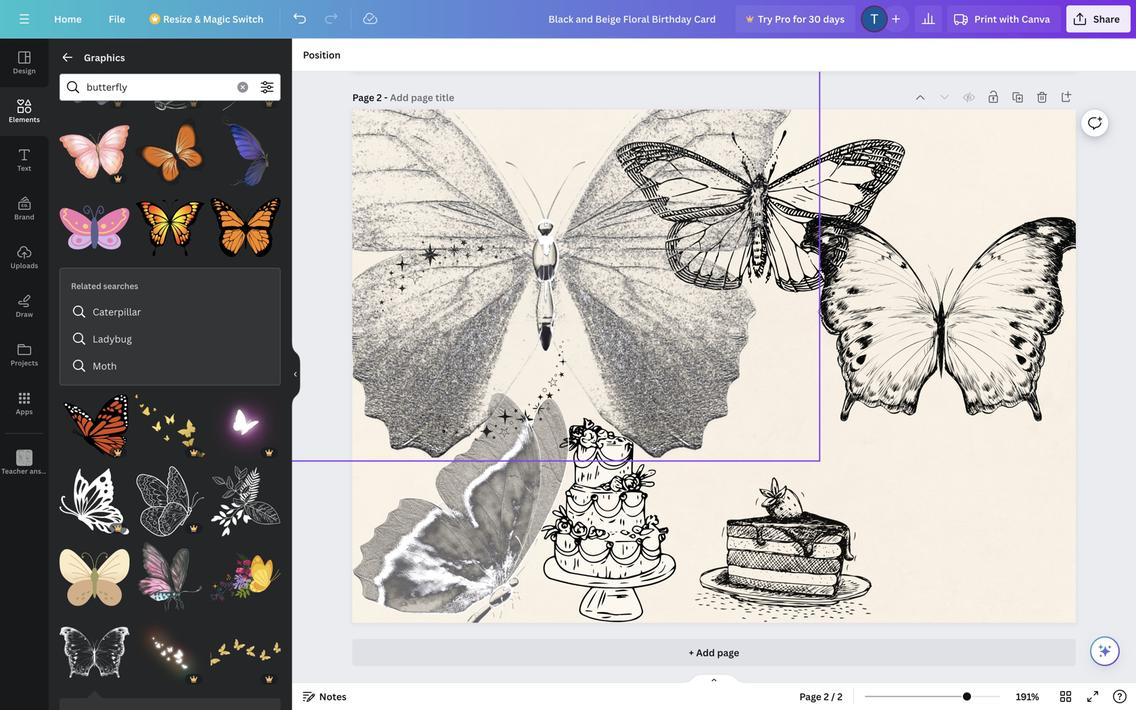 Task type: locate. For each thing, give the bounding box(es) containing it.
2
[[377, 91, 382, 104], [824, 690, 829, 703], [837, 690, 843, 703]]

apps
[[16, 407, 33, 416]]

page 2 / 2
[[799, 690, 843, 703]]

elements
[[9, 115, 40, 124]]

2 left '/'
[[824, 690, 829, 703]]

share
[[1093, 13, 1120, 25]]

page left '/'
[[799, 690, 821, 703]]

try pro for 30 days
[[758, 13, 845, 25]]

2 right '/'
[[837, 690, 843, 703]]

switch
[[232, 13, 263, 25]]

position button
[[298, 44, 346, 66]]

home link
[[43, 5, 92, 32]]

moth button
[[66, 352, 275, 379]]

blur motion butterfly image
[[211, 391, 281, 461]]

page 2 / 2 button
[[794, 686, 848, 707]]

days
[[823, 13, 845, 25]]

1 vertical spatial page
[[799, 690, 821, 703]]

0 vertical spatial page
[[352, 91, 374, 104]]

design
[[13, 66, 36, 75]]

191% button
[[1006, 686, 1050, 707]]

1 horizontal spatial page
[[799, 690, 821, 703]]

related searches
[[71, 280, 138, 291]]

main menu bar
[[0, 0, 1136, 39]]

Page title text field
[[390, 91, 456, 104]]

moth
[[93, 359, 117, 372]]

canva assistant image
[[1097, 643, 1113, 659]]

page for page 2 / 2
[[799, 690, 821, 703]]

brand
[[14, 212, 34, 221]]

2 left '-'
[[377, 91, 382, 104]]

file
[[109, 13, 125, 25]]

shimmering butterflies image
[[135, 617, 205, 687]]

elements button
[[0, 87, 49, 136]]

position
[[303, 48, 341, 61]]

caterpillar button
[[66, 298, 275, 325]]

brand button
[[0, 185, 49, 233]]

ladybug button
[[66, 325, 275, 352]]

uploads
[[10, 261, 38, 270]]

vector image image
[[135, 192, 205, 262]]

1 horizontal spatial 2
[[824, 690, 829, 703]]

resize & magic switch
[[163, 13, 263, 25]]

butterfly watercolor insect hand painted image
[[135, 542, 205, 612]]

illustration of butterfly image
[[211, 192, 281, 262]]

group
[[60, 41, 130, 111], [135, 41, 205, 111], [211, 41, 281, 111], [60, 109, 130, 187], [135, 109, 205, 187], [211, 109, 281, 187], [60, 184, 130, 262], [135, 184, 205, 262], [211, 184, 281, 262], [60, 383, 130, 461], [135, 383, 205, 461], [211, 383, 281, 461], [60, 458, 130, 536], [135, 458, 205, 536], [211, 458, 281, 536], [60, 534, 130, 612], [135, 534, 205, 612], [211, 542, 281, 612], [135, 617, 205, 687], [211, 617, 281, 687]]

draw button
[[0, 282, 49, 331]]

0 horizontal spatial 2
[[377, 91, 382, 104]]

colorful organic butterfly image
[[60, 192, 130, 262]]

0 horizontal spatial page
[[352, 91, 374, 104]]

+ add page button
[[352, 639, 1076, 666]]

related
[[71, 280, 101, 291]]

page
[[352, 91, 374, 104], [799, 690, 821, 703]]

-
[[384, 91, 388, 104]]

text button
[[0, 136, 49, 185]]

+
[[689, 646, 694, 659]]

page inside button
[[799, 690, 821, 703]]

butterfly admiral image
[[60, 391, 130, 461]]

print
[[974, 13, 997, 25]]

2 for -
[[377, 91, 382, 104]]

searches
[[103, 280, 138, 291]]

page left '-'
[[352, 91, 374, 104]]

share button
[[1066, 5, 1131, 32]]

page
[[717, 646, 739, 659]]

page for page 2 -
[[352, 91, 374, 104]]

add
[[696, 646, 715, 659]]

notes button
[[298, 686, 352, 707]]



Task type: vqa. For each thing, say whether or not it's contained in the screenshot.
Imagen to the top
no



Task type: describe. For each thing, give the bounding box(es) containing it.
&
[[194, 13, 201, 25]]

golden butterfly image
[[211, 617, 281, 687]]

3d blue butterfly image
[[211, 117, 281, 187]]

;
[[23, 468, 25, 475]]

caterpillar
[[93, 305, 141, 318]]

2 horizontal spatial 2
[[837, 690, 843, 703]]

uploads button
[[0, 233, 49, 282]]

hide image
[[291, 342, 300, 407]]

illustration of a butterfly image
[[135, 117, 205, 187]]

design button
[[0, 39, 49, 87]]

try
[[758, 13, 773, 25]]

show pages image
[[682, 674, 747, 684]]

side panel tab list
[[0, 39, 70, 488]]

projects button
[[0, 331, 49, 379]]

pink watercolor butterfly image
[[60, 117, 130, 187]]

file button
[[98, 5, 136, 32]]

with
[[999, 13, 1019, 25]]

/
[[831, 690, 835, 703]]

related searches list
[[66, 298, 275, 379]]

canva
[[1022, 13, 1050, 25]]

cottegecore butterfly nature elements image
[[60, 542, 130, 612]]

teacher
[[1, 467, 28, 476]]

home
[[54, 13, 82, 25]]

graphics
[[84, 51, 125, 64]]

Design title text field
[[538, 5, 730, 32]]

ladybug
[[93, 332, 132, 345]]

2 for /
[[824, 690, 829, 703]]

answer
[[30, 467, 53, 476]]

print with canva
[[974, 13, 1050, 25]]

decorative butterfly and flowers image
[[211, 542, 281, 612]]

resize
[[163, 13, 192, 25]]

teacher answer keys
[[1, 467, 70, 476]]

draw
[[16, 310, 33, 319]]

magic
[[203, 13, 230, 25]]

30
[[809, 13, 821, 25]]

try pro for 30 days button
[[736, 5, 855, 32]]

watercolor illustration of the blue butterfly image
[[60, 41, 130, 111]]

Search graphics search field
[[87, 74, 229, 100]]

resize & magic switch button
[[141, 5, 274, 32]]

for
[[793, 13, 806, 25]]

notes
[[319, 690, 347, 703]]

191%
[[1016, 690, 1039, 703]]

yellow butterfly image
[[135, 391, 205, 461]]

page 2 -
[[352, 91, 390, 104]]

text
[[17, 164, 31, 173]]

pro
[[775, 13, 791, 25]]

keys
[[55, 467, 70, 476]]

projects
[[11, 358, 38, 368]]

print with canva button
[[947, 5, 1061, 32]]

+ add page
[[689, 646, 739, 659]]

apps button
[[0, 379, 49, 428]]



